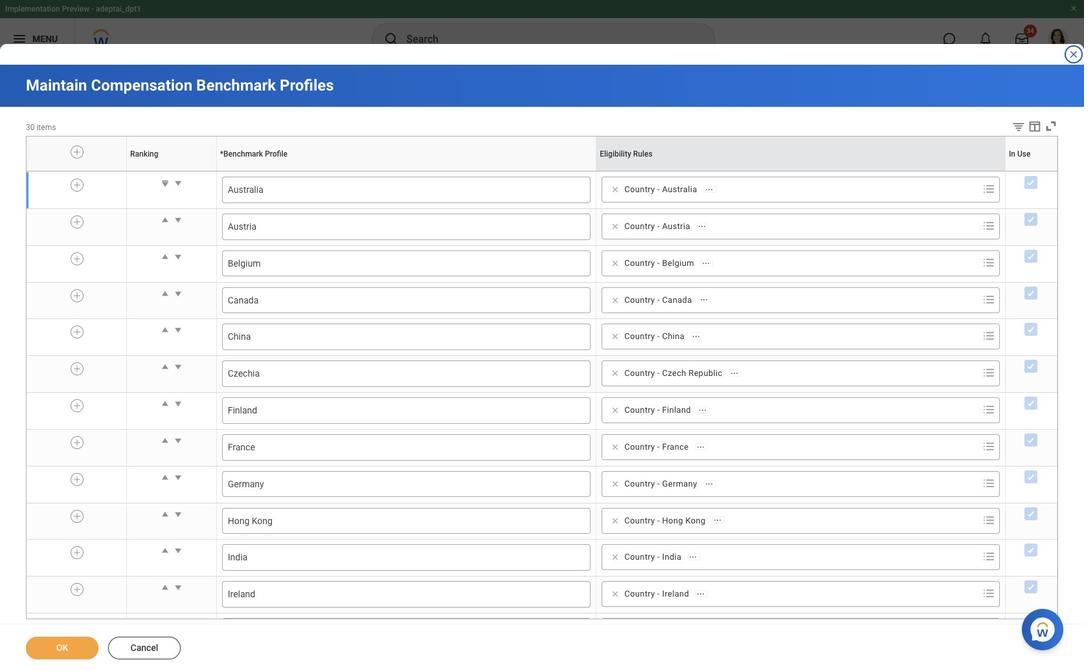 Task type: vqa. For each thing, say whether or not it's contained in the screenshot.


Task type: locate. For each thing, give the bounding box(es) containing it.
3 caret up image from the top
[[159, 434, 172, 447]]

country - austria, press delete to clear value. option
[[606, 219, 713, 234]]

india
[[228, 553, 248, 563], [662, 553, 682, 562]]

workday assistant region
[[1022, 604, 1069, 651]]

kong inside country - hong kong element
[[686, 516, 706, 526]]

1 check small image from the top
[[1024, 212, 1039, 227]]

republic
[[689, 369, 723, 378]]

related actions image right country - austria element
[[697, 222, 707, 231]]

1 horizontal spatial ranking
[[170, 171, 173, 172]]

canada
[[228, 295, 259, 305], [662, 295, 692, 305]]

related actions image right "country - canada" element on the top of the page
[[699, 296, 708, 305]]

prompts image for country - czech republic
[[981, 365, 997, 381]]

4 x small image from the top
[[609, 515, 622, 528]]

1 horizontal spatial china
[[662, 332, 685, 342]]

1 horizontal spatial germany
[[662, 479, 697, 489]]

0 horizontal spatial eligibility
[[600, 149, 631, 158]]

caret down image for fifth caret up icon from the top of the maintain compensation benchmark profiles "main content"
[[172, 471, 185, 484]]

12 row element from the top
[[27, 540, 1057, 577]]

- down country - germany element
[[657, 516, 660, 526]]

country - hong kong, press delete to clear value. option
[[606, 513, 728, 529]]

6 check small image from the top
[[1024, 506, 1039, 522]]

plus image for row element containing china
[[72, 327, 81, 338]]

6 caret up image from the top
[[159, 545, 172, 558]]

country - china
[[624, 332, 685, 342]]

5 x small image from the top
[[609, 404, 622, 417]]

1 horizontal spatial rules
[[801, 171, 803, 172]]

8 prompts image from the top
[[981, 586, 997, 602]]

related actions image for country - belgium
[[701, 259, 710, 268]]

0 horizontal spatial belgium
[[228, 258, 261, 269]]

1 prompts image from the top
[[981, 218, 997, 234]]

11 country from the top
[[624, 553, 655, 562]]

6 caret down image from the top
[[172, 471, 185, 484]]

france inside option
[[662, 442, 689, 452]]

x small image for india
[[609, 551, 622, 564]]

prompts image for country - france
[[981, 439, 997, 455]]

ranking up caret bottom icon
[[170, 171, 173, 172]]

2 finland from the left
[[662, 405, 691, 415]]

2 vertical spatial benchmark
[[403, 171, 407, 172]]

country - belgium element
[[624, 258, 694, 269]]

6 prompts image from the top
[[981, 476, 997, 491]]

x small image left "country - canada" element on the top of the page
[[609, 294, 622, 307]]

benchmark for *
[[223, 149, 263, 158]]

x small image inside the country - france, press delete to clear value. option
[[609, 441, 622, 454]]

kong inside hong kong text field
[[252, 516, 273, 526]]

2 canada from the left
[[662, 295, 692, 305]]

india inside country - india element
[[662, 553, 682, 562]]

2 prompts image from the top
[[981, 329, 997, 344]]

0 horizontal spatial australia
[[228, 185, 263, 195]]

eligibility
[[600, 149, 631, 158], [798, 171, 801, 172]]

1 horizontal spatial canada
[[662, 295, 692, 305]]

x small image left country - india element
[[609, 551, 622, 564]]

related actions image down 'republic'
[[698, 406, 707, 415]]

- down the country - france, press delete to clear value. option
[[657, 479, 660, 489]]

x small image for belgium
[[609, 257, 622, 270]]

- down country - india, press delete to clear value. option
[[657, 589, 660, 599]]

2 austria from the left
[[662, 221, 690, 231]]

prompts image for country - australia
[[981, 181, 997, 197]]

plus image for austria
[[72, 216, 81, 228]]

country for country - czech republic
[[624, 369, 655, 378]]

2 india from the left
[[662, 553, 682, 562]]

cancel button
[[108, 637, 181, 660]]

related actions image inside country - belgium, press delete to clear value. option
[[701, 259, 710, 268]]

- inside option
[[657, 258, 660, 268]]

australia inside text box
[[228, 185, 263, 195]]

10 country from the top
[[624, 516, 655, 526]]

x small image left country - hong kong element
[[609, 515, 622, 528]]

- down country - finland element
[[657, 442, 660, 452]]

related actions image for france
[[696, 443, 705, 452]]

1 horizontal spatial kong
[[686, 516, 706, 526]]

1 vertical spatial benchmark
[[223, 149, 263, 158]]

country - germany element
[[624, 478, 697, 490]]

3 caret up image from the top
[[159, 324, 172, 337]]

australia
[[228, 185, 263, 195], [662, 185, 697, 194]]

country - ireland, press delete to clear value. option
[[606, 587, 712, 602]]

x small image inside country - belgium, press delete to clear value. option
[[609, 257, 622, 270]]

2 row element from the top
[[27, 172, 1057, 209]]

country inside "option"
[[624, 369, 655, 378]]

related actions image right country - germany element
[[704, 480, 714, 489]]

country up country - india
[[624, 516, 655, 526]]

4 x small image from the top
[[609, 367, 622, 380]]

country up country - china
[[624, 295, 655, 305]]

prompts image for country - india
[[981, 549, 997, 565]]

0 horizontal spatial china
[[228, 332, 251, 342]]

8 caret down image from the top
[[172, 619, 185, 631]]

row element containing hong kong
[[27, 503, 1057, 540]]

0 horizontal spatial hong
[[228, 516, 250, 526]]

- for country - ireland
[[657, 589, 660, 599]]

2 ireland from the left
[[662, 589, 689, 599]]

country down country - finland element
[[624, 442, 655, 452]]

row element containing belgium
[[27, 246, 1057, 282]]

plus image for row element containing australia
[[72, 179, 81, 191]]

2 country from the top
[[624, 221, 655, 231]]

implementation preview -   adeptai_dpt1
[[5, 5, 141, 14]]

check small image for row element containing germany
[[1024, 469, 1039, 485]]

finland down country - czech republic, press delete to clear value. "option" in the bottom right of the page
[[662, 405, 691, 415]]

- up country - austria
[[657, 185, 660, 194]]

caret up image
[[159, 250, 172, 263], [159, 398, 172, 411], [159, 434, 172, 447], [159, 508, 172, 521], [159, 619, 172, 631]]

hong inside option
[[662, 516, 683, 526]]

related actions image
[[692, 332, 701, 341], [730, 369, 739, 378], [696, 443, 705, 452]]

4 row element from the top
[[27, 246, 1057, 282]]

finland inside option
[[662, 405, 691, 415]]

x small image left country - finland element
[[609, 404, 622, 417]]

- inside "option"
[[657, 369, 660, 378]]

finland
[[228, 405, 257, 416], [662, 405, 691, 415]]

china inside text box
[[228, 332, 251, 342]]

related actions image inside the country - france, press delete to clear value. option
[[696, 443, 705, 452]]

plus image
[[72, 216, 81, 228], [72, 400, 81, 412], [72, 437, 81, 449], [72, 584, 81, 596]]

1 horizontal spatial india
[[662, 553, 682, 562]]

9 row element from the top
[[27, 430, 1057, 466]]

1 horizontal spatial australia
[[662, 185, 697, 194]]

country - hong kong element
[[624, 515, 706, 527]]

0 horizontal spatial kong
[[252, 516, 273, 526]]

6 x small image from the top
[[609, 441, 622, 454]]

country - china, press delete to clear value. option
[[606, 329, 707, 345]]

related actions image for country - ireland
[[696, 590, 705, 599]]

country up country - france
[[624, 405, 655, 415]]

row element
[[27, 137, 1060, 171], [27, 172, 1057, 209], [27, 209, 1057, 246], [27, 246, 1057, 282], [27, 282, 1057, 319], [27, 319, 1057, 356], [27, 356, 1057, 393], [27, 393, 1057, 430], [27, 430, 1057, 466], [27, 466, 1057, 503], [27, 503, 1057, 540], [27, 540, 1057, 577], [27, 577, 1057, 614], [27, 614, 1057, 650]]

x small image left country - austria element
[[609, 220, 622, 233]]

related actions image right country - india element
[[689, 553, 698, 562]]

4 caret up image from the top
[[159, 508, 172, 521]]

1 australia from the left
[[228, 185, 263, 195]]

row element containing china
[[27, 319, 1057, 356]]

2 vertical spatial related actions image
[[696, 443, 705, 452]]

1 vertical spatial related actions image
[[730, 369, 739, 378]]

country down country - austria element
[[624, 258, 655, 268]]

3 check small image from the top
[[1024, 359, 1039, 374]]

country left czech
[[624, 369, 655, 378]]

profile
[[265, 149, 288, 158], [407, 171, 409, 172]]

- down country - australia element
[[657, 221, 660, 231]]

row element containing ranking
[[27, 137, 1060, 171]]

2 caret up image from the top
[[159, 398, 172, 411]]

0 horizontal spatial canada
[[228, 295, 259, 305]]

1 prompts image from the top
[[981, 181, 997, 197]]

china up the czechia
[[228, 332, 251, 342]]

14 row element from the top
[[27, 614, 1057, 650]]

china inside option
[[662, 332, 685, 342]]

- down country - belgium element
[[657, 295, 660, 305]]

toolbar inside maintain compensation benchmark profiles "main content"
[[1002, 119, 1058, 136]]

1 finland from the left
[[228, 405, 257, 416]]

4 prompts image from the top
[[981, 513, 997, 528]]

x small image down ranking benchmark profile eligibility rules in use
[[609, 183, 622, 196]]

related actions image for country - germany
[[704, 480, 714, 489]]

5 check small image from the top
[[1024, 469, 1039, 485]]

- up country - ireland
[[657, 553, 660, 562]]

3 prompts image from the top
[[981, 365, 997, 381]]

0 horizontal spatial rules
[[633, 149, 653, 158]]

germany
[[228, 479, 264, 489], [662, 479, 697, 489]]

1 horizontal spatial finland
[[662, 405, 691, 415]]

1 belgium from the left
[[228, 258, 261, 269]]

germany inside option
[[662, 479, 697, 489]]

-
[[91, 5, 94, 14], [657, 185, 660, 194], [657, 221, 660, 231], [657, 258, 660, 268], [657, 295, 660, 305], [657, 332, 660, 342], [657, 369, 660, 378], [657, 405, 660, 415], [657, 442, 660, 452], [657, 479, 660, 489], [657, 516, 660, 526], [657, 553, 660, 562], [657, 589, 660, 599]]

related actions image right country - hong kong element
[[713, 516, 722, 525]]

country - ireland
[[624, 589, 689, 599]]

country down 'country - france' element
[[624, 479, 655, 489]]

7 prompts image from the top
[[981, 549, 997, 565]]

caret up image for france caret down image
[[159, 434, 172, 447]]

0 horizontal spatial finland
[[228, 405, 257, 416]]

1 caret down image from the top
[[172, 250, 185, 263]]

- for country - india
[[657, 553, 660, 562]]

x small image left country - belgium element
[[609, 257, 622, 270]]

7 caret up image from the top
[[159, 582, 172, 595]]

9 country from the top
[[624, 479, 655, 489]]

1 vertical spatial in
[[1030, 171, 1031, 172]]

use down the click to view/edit grid preferences icon
[[1031, 171, 1032, 172]]

country - france, press delete to clear value. option
[[606, 440, 711, 455]]

use up in use button
[[1017, 149, 1031, 158]]

30 items
[[26, 123, 56, 132]]

country for country - finland
[[624, 405, 655, 415]]

related actions image right country - australia element
[[704, 185, 713, 194]]

search image
[[383, 31, 399, 47]]

6 row element from the top
[[27, 319, 1057, 356]]

2 australia from the left
[[662, 185, 697, 194]]

related actions image for country - hong kong
[[713, 516, 722, 525]]

check small image
[[1024, 175, 1039, 190], [1024, 322, 1039, 338], [1024, 359, 1039, 374], [1024, 396, 1039, 411], [1024, 469, 1039, 485], [1024, 506, 1039, 522], [1024, 543, 1039, 558], [1024, 580, 1039, 595]]

0 horizontal spatial germany
[[228, 479, 264, 489]]

country - belgium, press delete to clear value. option
[[606, 256, 717, 271]]

- right preview
[[91, 5, 94, 14]]

1 india from the left
[[228, 553, 248, 563]]

- for country - belgium
[[657, 258, 660, 268]]

eligibility rules button
[[798, 171, 803, 172]]

toolbar
[[1002, 119, 1058, 136]]

1 horizontal spatial belgium
[[662, 258, 694, 268]]

in
[[1009, 149, 1016, 158], [1030, 171, 1031, 172]]

8 check small image from the top
[[1024, 580, 1039, 595]]

1 germany from the left
[[228, 479, 264, 489]]

country for country - australia
[[624, 185, 655, 194]]

check small image for row element containing ireland
[[1024, 580, 1039, 595]]

1 x small image from the top
[[609, 257, 622, 270]]

2 caret down image from the top
[[172, 361, 185, 374]]

plus image for row element containing germany
[[72, 474, 81, 486]]

* benchmark profile
[[220, 149, 288, 158]]

2 france from the left
[[662, 442, 689, 452]]

ireland inside country - ireland element
[[662, 589, 689, 599]]

close maintain compensation benchmark profiles image
[[1069, 49, 1079, 60]]

related actions image up 'republic'
[[692, 332, 701, 341]]

ranking for ranking benchmark profile eligibility rules in use
[[170, 171, 173, 172]]

2 germany from the left
[[662, 479, 697, 489]]

profile logan mcneil element
[[1040, 25, 1076, 53]]

5 country from the top
[[624, 332, 655, 342]]

country up country - belgium
[[624, 221, 655, 231]]

related actions image inside country - germany, press delete to clear value. option
[[704, 480, 714, 489]]

notifications large image
[[979, 32, 992, 45]]

2 kong from the left
[[686, 516, 706, 526]]

plus image
[[73, 146, 82, 158], [72, 179, 81, 191], [72, 253, 81, 265], [72, 290, 81, 302], [72, 327, 81, 338], [72, 363, 81, 375], [72, 474, 81, 486], [72, 511, 81, 522], [72, 547, 81, 559]]

2 caret down image from the top
[[172, 214, 185, 227]]

1 row element from the top
[[27, 137, 1060, 171]]

france inside text box
[[228, 442, 255, 453]]

0 vertical spatial profile
[[265, 149, 288, 158]]

germany up hong kong
[[228, 479, 264, 489]]

1 austria from the left
[[228, 221, 256, 232]]

3 country from the top
[[624, 258, 655, 268]]

country for country - france
[[624, 442, 655, 452]]

related actions image inside country - canada, press delete to clear value. option
[[699, 296, 708, 305]]

in use button
[[1030, 171, 1033, 172]]

implementation preview -   adeptai_dpt1 banner
[[0, 0, 1084, 60]]

related actions image inside country - austria, press delete to clear value. option
[[697, 222, 707, 231]]

country down eligibility rules
[[624, 185, 655, 194]]

1 country from the top
[[624, 185, 655, 194]]

related actions image right 'republic'
[[730, 369, 739, 378]]

Austria text field
[[228, 221, 585, 233]]

profile up 'australia' text box
[[407, 171, 409, 172]]

canada inside "country - canada" element
[[662, 295, 692, 305]]

4 prompts image from the top
[[981, 402, 997, 418]]

related actions image inside country - india, press delete to clear value. option
[[689, 553, 698, 562]]

in down select to filter grid data icon
[[1009, 149, 1016, 158]]

related actions image inside country - finland, press delete to clear value. option
[[698, 406, 707, 415]]

kong
[[252, 516, 273, 526], [686, 516, 706, 526]]

profile for * benchmark profile
[[265, 149, 288, 158]]

Finland text field
[[228, 405, 585, 417]]

plus image for row element containing india
[[72, 547, 81, 559]]

2 x small image from the top
[[609, 331, 622, 344]]

ranking up the ranking column header
[[130, 149, 158, 158]]

3 caret down image from the top
[[172, 434, 185, 447]]

country down country - india element
[[624, 589, 655, 599]]

0 vertical spatial rules
[[633, 149, 653, 158]]

belgium
[[228, 258, 261, 269], [662, 258, 694, 268]]

maintain compensation benchmark profiles main content
[[0, 65, 1084, 672]]

1 vertical spatial ranking
[[170, 171, 173, 172]]

- down country - austria, press delete to clear value. option
[[657, 258, 660, 268]]

china
[[228, 332, 251, 342], [662, 332, 685, 342]]

7 country from the top
[[624, 405, 655, 415]]

australia down * benchmark profile on the left top of the page
[[228, 185, 263, 195]]

0 horizontal spatial in
[[1009, 149, 1016, 158]]

caret down image for caret bottom icon
[[172, 177, 185, 190]]

close environment banner image
[[1070, 5, 1078, 12]]

france
[[228, 442, 255, 453], [662, 442, 689, 452]]

1 ireland from the left
[[228, 589, 255, 600]]

x small image inside country - czech republic, press delete to clear value. "option"
[[609, 367, 622, 380]]

x small image for austria
[[609, 220, 622, 233]]

Germany text field
[[228, 478, 585, 491]]

2 belgium from the left
[[662, 258, 694, 268]]

10 row element from the top
[[27, 466, 1057, 503]]

prompts image for canada
[[981, 292, 997, 307]]

check small image for row element containing hong kong
[[1024, 506, 1039, 522]]

ireland
[[228, 589, 255, 600], [662, 589, 689, 599]]

x small image
[[609, 257, 622, 270], [609, 331, 622, 344], [609, 478, 622, 491], [609, 515, 622, 528], [609, 551, 622, 564]]

x small image left country - germany element
[[609, 478, 622, 491]]

country for country - belgium
[[624, 258, 655, 268]]

x small image inside country - germany, press delete to clear value. option
[[609, 478, 622, 491]]

prompts image for austria
[[981, 218, 997, 234]]

country for country - canada
[[624, 295, 655, 305]]

3 row element from the top
[[27, 209, 1057, 246]]

caret down image for hong kong
[[172, 508, 185, 521]]

1 horizontal spatial austria
[[662, 221, 690, 231]]

1 caret down image from the top
[[172, 177, 185, 190]]

0 horizontal spatial france
[[228, 442, 255, 453]]

1 horizontal spatial ireland
[[662, 589, 689, 599]]

maintain compensation benchmark profiles dialog
[[0, 0, 1084, 672]]

x small image
[[609, 183, 622, 196], [609, 220, 622, 233], [609, 294, 622, 307], [609, 367, 622, 380], [609, 404, 622, 417], [609, 441, 622, 454], [609, 588, 622, 601]]

in down "in use"
[[1030, 171, 1031, 172]]

related actions image inside country - ireland, press delete to clear value. option
[[696, 590, 705, 599]]

country for country - hong kong
[[624, 516, 655, 526]]

finland down the czechia
[[228, 405, 257, 416]]

0 horizontal spatial ranking
[[130, 149, 158, 158]]

country
[[624, 185, 655, 194], [624, 221, 655, 231], [624, 258, 655, 268], [624, 295, 655, 305], [624, 332, 655, 342], [624, 369, 655, 378], [624, 405, 655, 415], [624, 442, 655, 452], [624, 479, 655, 489], [624, 516, 655, 526], [624, 553, 655, 562], [624, 589, 655, 599]]

profile right *
[[265, 149, 288, 158]]

5 caret down image from the top
[[172, 582, 185, 595]]

11 row element from the top
[[27, 503, 1057, 540]]

2 x small image from the top
[[609, 220, 622, 233]]

1 horizontal spatial eligibility
[[798, 171, 801, 172]]

prompts image
[[981, 181, 997, 197], [981, 329, 997, 344], [981, 365, 997, 381], [981, 402, 997, 418], [981, 439, 997, 455], [981, 476, 997, 491], [981, 549, 997, 565], [981, 586, 997, 602]]

hong kong
[[228, 516, 273, 526]]

related actions image right country - ireland element
[[696, 590, 705, 599]]

0 vertical spatial eligibility
[[600, 149, 631, 158]]

check small image
[[1024, 212, 1039, 227], [1024, 249, 1039, 264], [1024, 285, 1039, 301], [1024, 433, 1039, 448]]

4 caret down image from the top
[[172, 508, 185, 521]]

country - finland
[[624, 405, 691, 415]]

country inside option
[[624, 258, 655, 268]]

China text field
[[228, 331, 585, 343]]

- for country - china
[[657, 332, 660, 342]]

related actions image inside country - hong kong, press delete to clear value. option
[[713, 516, 722, 525]]

4 country from the top
[[624, 295, 655, 305]]

x small image left country - ireland element
[[609, 588, 622, 601]]

x small image left country - china element
[[609, 331, 622, 344]]

ok button
[[26, 637, 98, 660]]

5 prompts image from the top
[[981, 439, 997, 455]]

profiles
[[280, 76, 334, 95]]

ranking
[[130, 149, 158, 158], [170, 171, 173, 172]]

row element containing canada
[[27, 282, 1057, 319]]

1 horizontal spatial france
[[662, 442, 689, 452]]

2 check small image from the top
[[1024, 322, 1039, 338]]

2 hong from the left
[[662, 516, 683, 526]]

check small image for row element containing australia
[[1024, 175, 1039, 190]]

czechia
[[228, 369, 260, 379]]

prompts image
[[981, 218, 997, 234], [981, 255, 997, 271], [981, 292, 997, 307], [981, 513, 997, 528]]

8 row element from the top
[[27, 393, 1057, 430]]

related actions image right country - belgium element
[[701, 259, 710, 268]]

x small image inside country - india, press delete to clear value. option
[[609, 551, 622, 564]]

australia up country - austria, press delete to clear value. option
[[662, 185, 697, 194]]

row element containing ireland
[[27, 577, 1057, 614]]

5 caret up image from the top
[[159, 619, 172, 631]]

benchmark
[[196, 76, 276, 95], [223, 149, 263, 158], [403, 171, 407, 172]]

- up country - france
[[657, 405, 660, 415]]

check small image for row element containing czechia
[[1024, 359, 1039, 374]]

related actions image inside country - czech republic, press delete to clear value. "option"
[[730, 369, 739, 378]]

x small image for china
[[609, 331, 622, 344]]

in inside row element
[[1009, 149, 1016, 158]]

3 caret down image from the top
[[172, 287, 185, 300]]

country - india
[[624, 553, 682, 562]]

x small image for ireland
[[609, 588, 622, 601]]

rules
[[633, 149, 653, 158], [801, 171, 803, 172]]

caret down image for ireland
[[172, 582, 185, 595]]

x small image down country - china, press delete to clear value. option at the right of the page
[[609, 367, 622, 380]]

austria
[[228, 221, 256, 232], [662, 221, 690, 231]]

row element containing australia
[[27, 172, 1057, 209]]

4 caret down image from the top
[[172, 324, 185, 337]]

3 plus image from the top
[[72, 437, 81, 449]]

related actions image right 'country - france' element
[[696, 443, 705, 452]]

caret up image
[[159, 214, 172, 227], [159, 287, 172, 300], [159, 324, 172, 337], [159, 361, 172, 374], [159, 471, 172, 484], [159, 545, 172, 558], [159, 582, 172, 595]]

india down country - hong kong, press delete to clear value. option
[[662, 553, 682, 562]]

5 x small image from the top
[[609, 551, 622, 564]]

related actions image inside 'country - australia, press delete to clear value.' option
[[704, 185, 713, 194]]

1 canada from the left
[[228, 295, 259, 305]]

3 check small image from the top
[[1024, 285, 1039, 301]]

finland inside text field
[[228, 405, 257, 416]]

country - canada, press delete to clear value. option
[[606, 292, 715, 308]]

china up country - czech republic
[[662, 332, 685, 342]]

plus image for row element containing belgium
[[72, 253, 81, 265]]

0 horizontal spatial ireland
[[228, 589, 255, 600]]

1 caret up image from the top
[[159, 250, 172, 263]]

0 horizontal spatial india
[[228, 553, 248, 563]]

plus image for row element containing czechia
[[72, 363, 81, 375]]

4 check small image from the top
[[1024, 433, 1039, 448]]

1 horizontal spatial hong
[[662, 516, 683, 526]]

3 x small image from the top
[[609, 478, 622, 491]]

- down "country - canada" element on the top of the page
[[657, 332, 660, 342]]

caret down image
[[172, 177, 185, 190], [172, 214, 185, 227], [172, 287, 185, 300], [172, 324, 185, 337], [172, 398, 185, 411], [172, 471, 185, 484], [172, 545, 185, 558], [172, 619, 185, 631]]

7 x small image from the top
[[609, 588, 622, 601]]

- for country - france
[[657, 442, 660, 452]]

germany up country - hong kong, press delete to clear value. option
[[662, 479, 697, 489]]

caret up image for fifth caret down icon from the top of the maintain compensation benchmark profiles "main content"
[[159, 398, 172, 411]]

country down "country - canada" element on the top of the page
[[624, 332, 655, 342]]

country up country - ireland
[[624, 553, 655, 562]]

7 caret down image from the top
[[172, 545, 185, 558]]

- left czech
[[657, 369, 660, 378]]

country - india element
[[624, 552, 682, 564]]

compensation
[[91, 76, 192, 95]]

ranking column header
[[127, 171, 216, 172]]

related actions image
[[704, 185, 713, 194], [697, 222, 707, 231], [701, 259, 710, 268], [699, 296, 708, 305], [698, 406, 707, 415], [704, 480, 714, 489], [713, 516, 722, 525], [689, 553, 698, 562], [696, 590, 705, 599]]

use
[[1017, 149, 1031, 158], [1031, 171, 1032, 172]]

India text field
[[228, 552, 585, 564]]

0 vertical spatial ranking
[[130, 149, 158, 158]]

india down hong kong
[[228, 553, 248, 563]]

1 check small image from the top
[[1024, 175, 1039, 190]]

hong
[[228, 516, 250, 526], [662, 516, 683, 526]]

x small image inside country - china, press delete to clear value. option
[[609, 331, 622, 344]]

caret down image
[[172, 250, 185, 263], [172, 361, 185, 374], [172, 434, 185, 447], [172, 508, 185, 521], [172, 582, 185, 595]]

0 horizontal spatial profile
[[265, 149, 288, 158]]

12 country from the top
[[624, 589, 655, 599]]

x small image left 'country - france' element
[[609, 441, 622, 454]]

related actions image for country - austria
[[697, 222, 707, 231]]

1 horizontal spatial profile
[[407, 171, 409, 172]]

4 plus image from the top
[[72, 584, 81, 596]]

1 vertical spatial profile
[[407, 171, 409, 172]]

0 horizontal spatial austria
[[228, 221, 256, 232]]

implementation
[[5, 5, 60, 14]]

0 vertical spatial in
[[1009, 149, 1016, 158]]

5 row element from the top
[[27, 282, 1057, 319]]



Task type: describe. For each thing, give the bounding box(es) containing it.
check small image for france
[[1024, 433, 1039, 448]]

5 caret up image from the top
[[159, 471, 172, 484]]

in use
[[1009, 149, 1031, 158]]

country - germany, press delete to clear value. option
[[606, 476, 720, 492]]

country - czech republic element
[[624, 368, 723, 380]]

0 vertical spatial use
[[1017, 149, 1031, 158]]

0 vertical spatial benchmark
[[196, 76, 276, 95]]

adeptai_dpt1
[[96, 5, 141, 14]]

austria inside "text box"
[[228, 221, 256, 232]]

country - india, press delete to clear value. option
[[606, 550, 704, 566]]

austria inside option
[[662, 221, 690, 231]]

row element containing france
[[27, 430, 1057, 466]]

- for country - czech republic
[[657, 369, 660, 378]]

check small image for row element containing india
[[1024, 543, 1039, 558]]

germany inside text field
[[228, 479, 264, 489]]

country - czech republic
[[624, 369, 723, 378]]

prompts image for country - china
[[981, 329, 997, 344]]

ok
[[56, 643, 68, 653]]

country for country - germany
[[624, 479, 655, 489]]

1 x small image from the top
[[609, 183, 622, 196]]

check small image for row element containing finland
[[1024, 396, 1039, 411]]

country - hong kong
[[624, 516, 706, 526]]

1 horizontal spatial in
[[1030, 171, 1031, 172]]

profile for ranking benchmark profile eligibility rules in use
[[407, 171, 409, 172]]

France text field
[[228, 442, 585, 454]]

country - france element
[[624, 442, 689, 453]]

x small image for czechia
[[609, 367, 622, 380]]

caret up image for first caret down image
[[159, 250, 172, 263]]

plus image for row element containing canada
[[72, 290, 81, 302]]

x small image for germany
[[609, 478, 622, 491]]

belgium inside text field
[[228, 258, 261, 269]]

- for country - finland
[[657, 405, 660, 415]]

prompts image for hong kong
[[981, 513, 997, 528]]

caret up image for 8th caret down icon
[[159, 619, 172, 631]]

click to view/edit grid preferences image
[[1028, 119, 1042, 133]]

5 caret down image from the top
[[172, 398, 185, 411]]

2 plus image from the top
[[72, 400, 81, 412]]

country for country - austria
[[624, 221, 655, 231]]

australia inside option
[[662, 185, 697, 194]]

0 vertical spatial related actions image
[[692, 332, 701, 341]]

ranking for ranking
[[130, 149, 158, 158]]

country - canada
[[624, 295, 692, 305]]

canada inside canada text field
[[228, 295, 259, 305]]

related actions image for country - india
[[689, 553, 698, 562]]

country for country - china
[[624, 332, 655, 342]]

country - australia element
[[624, 184, 697, 196]]

ranking benchmark profile eligibility rules in use
[[170, 171, 1032, 172]]

eligibility rules
[[600, 149, 653, 158]]

maintain
[[26, 76, 87, 95]]

country - czech republic, press delete to clear value. option
[[606, 366, 745, 382]]

caret down image for france
[[172, 434, 185, 447]]

row element containing finland
[[27, 393, 1057, 430]]

caret down image for czechia
[[172, 361, 185, 374]]

prompts image for country - germany
[[981, 476, 997, 491]]

check small image for austria
[[1024, 212, 1039, 227]]

country - austria
[[624, 221, 690, 231]]

caret bottom image
[[159, 177, 172, 190]]

maintain compensation benchmark profiles
[[26, 76, 334, 95]]

related actions image for country - finland
[[698, 406, 707, 415]]

country - france
[[624, 442, 689, 452]]

hong inside text field
[[228, 516, 250, 526]]

row element containing india
[[27, 540, 1057, 577]]

prompts image for country - ireland
[[981, 586, 997, 602]]

prompts image for country - finland
[[981, 402, 997, 418]]

country - finland element
[[624, 405, 691, 416]]

30
[[26, 123, 35, 132]]

- for country - austria
[[657, 221, 660, 231]]

country - australia, press delete to clear value. option
[[606, 182, 720, 198]]

1 caret up image from the top
[[159, 214, 172, 227]]

row element containing germany
[[27, 466, 1057, 503]]

Canada text field
[[228, 294, 585, 307]]

preview
[[62, 5, 89, 14]]

country - germany
[[624, 479, 697, 489]]

ireland inside text field
[[228, 589, 255, 600]]

related actions image for country - canada
[[699, 296, 708, 305]]

1 vertical spatial use
[[1031, 171, 1032, 172]]

Belgium text field
[[228, 258, 585, 270]]

country for country - ireland
[[624, 589, 655, 599]]

country - ireland element
[[624, 589, 689, 600]]

country - belgium
[[624, 258, 694, 268]]

benchmark for ranking
[[403, 171, 407, 172]]

country - china element
[[624, 331, 685, 343]]

cancel
[[131, 643, 158, 653]]

plus image for row element containing hong kong
[[72, 511, 81, 522]]

Australia text field
[[228, 184, 585, 196]]

x small image for france
[[609, 441, 622, 454]]

plus image for france
[[72, 437, 81, 449]]

related actions image for country - australia
[[704, 185, 713, 194]]

benchmark profile button
[[403, 171, 409, 172]]

country for country - india
[[624, 553, 655, 562]]

- inside banner
[[91, 5, 94, 14]]

fullscreen image
[[1044, 119, 1058, 133]]

related actions image for czechia
[[730, 369, 739, 378]]

country - austria element
[[624, 221, 690, 232]]

india inside india text field
[[228, 553, 248, 563]]

czech
[[662, 369, 686, 378]]

caret down image for 6th caret up icon from the top of the maintain compensation benchmark profiles "main content"
[[172, 545, 185, 558]]

2 caret up image from the top
[[159, 287, 172, 300]]

x small image for canada
[[609, 294, 622, 307]]

items
[[37, 123, 56, 132]]

Czechia text field
[[228, 368, 585, 380]]

caret down image for 3rd caret up icon
[[172, 324, 185, 337]]

belgium inside option
[[662, 258, 694, 268]]

inbox large image
[[1016, 32, 1028, 45]]

row element containing czechia
[[27, 356, 1057, 393]]

row element containing austria
[[27, 209, 1057, 246]]

*
[[220, 149, 223, 158]]

2 prompts image from the top
[[981, 255, 997, 271]]

4 caret up image from the top
[[159, 361, 172, 374]]

country - australia
[[624, 185, 697, 194]]

select to filter grid data image
[[1012, 120, 1026, 133]]

plus image for ireland
[[72, 584, 81, 596]]

1 vertical spatial rules
[[801, 171, 803, 172]]

Ireland text field
[[228, 589, 585, 601]]

- for country - canada
[[657, 295, 660, 305]]

- for country - germany
[[657, 479, 660, 489]]

country - canada element
[[624, 294, 692, 306]]

caret down image for 1st caret up icon from the top
[[172, 214, 185, 227]]

- for country - australia
[[657, 185, 660, 194]]

caret up image for caret down image associated with hong kong
[[159, 508, 172, 521]]

x small image inside country - hong kong, press delete to clear value. option
[[609, 515, 622, 528]]

Hong Kong text field
[[228, 515, 585, 527]]

- for country - hong kong
[[657, 516, 660, 526]]

country - finland, press delete to clear value. option
[[606, 403, 714, 418]]

check small image for row element containing china
[[1024, 322, 1039, 338]]

caret down image for sixth caret up icon from the bottom
[[172, 287, 185, 300]]

1 vertical spatial eligibility
[[798, 171, 801, 172]]

check small image for canada
[[1024, 285, 1039, 301]]

2 check small image from the top
[[1024, 249, 1039, 264]]



